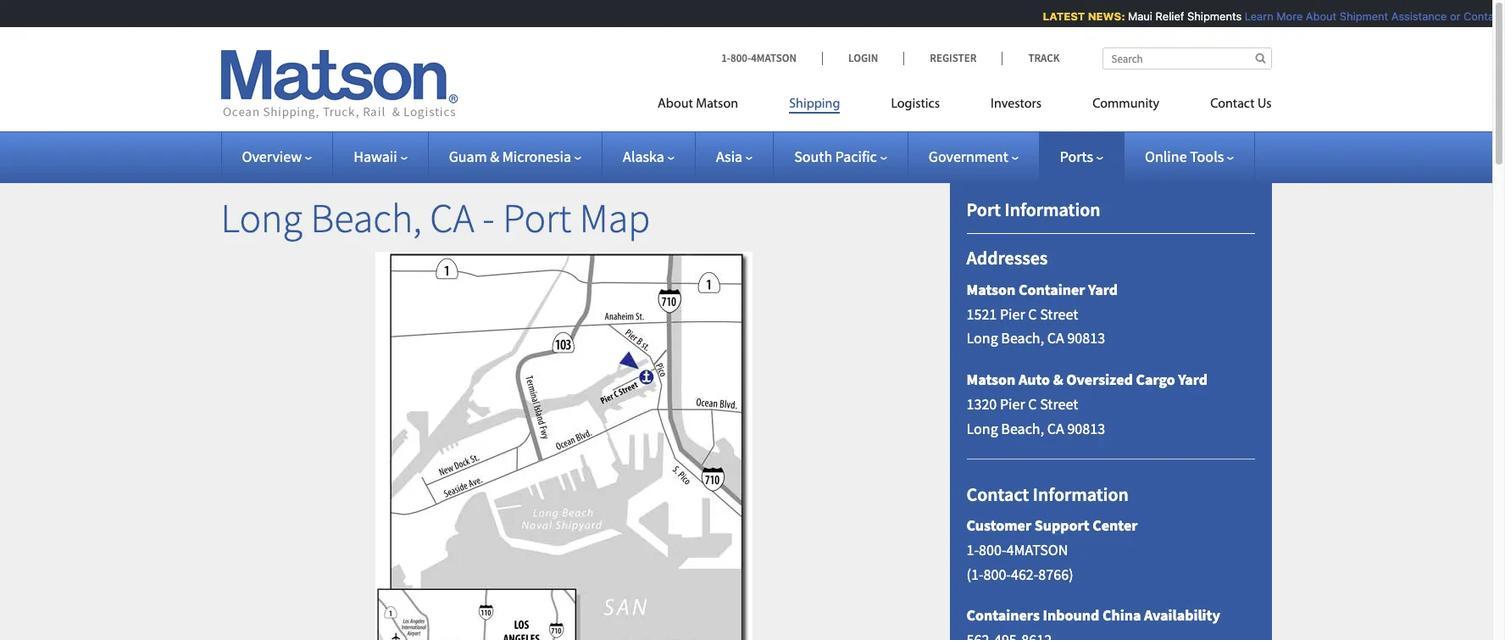 Task type: describe. For each thing, give the bounding box(es) containing it.
1 horizontal spatial about
[[1301, 9, 1332, 23]]

0 vertical spatial &
[[490, 147, 500, 166]]

1 vertical spatial 800-
[[979, 540, 1007, 559]]

c inside matson auto & oversized cargo yard 1320 pier c street long beach, ca 90813
[[1029, 394, 1037, 414]]

about inside about matson link
[[658, 98, 693, 111]]

asia link
[[716, 147, 753, 166]]

ports
[[1060, 147, 1094, 166]]

china
[[1103, 606, 1142, 625]]

guam
[[449, 147, 487, 166]]

yard inside matson auto & oversized cargo yard 1320 pier c street long beach, ca 90813
[[1179, 370, 1208, 389]]

investors link
[[966, 89, 1068, 124]]

login
[[849, 51, 879, 65]]

latest
[[1038, 9, 1080, 23]]

relief
[[1151, 9, 1180, 23]]

1-800-4matson link
[[722, 51, 822, 65]]

0 horizontal spatial 1-
[[722, 51, 731, 65]]

shipments
[[1183, 9, 1237, 23]]

& inside matson auto & oversized cargo yard 1320 pier c street long beach, ca 90813
[[1054, 370, 1064, 389]]

maui
[[1123, 9, 1148, 23]]

shipment
[[1335, 9, 1384, 23]]

center
[[1093, 515, 1138, 535]]

ca inside matson auto & oversized cargo yard 1320 pier c street long beach, ca 90813
[[1048, 419, 1065, 438]]

beach, inside matson auto & oversized cargo yard 1320 pier c street long beach, ca 90813
[[1002, 419, 1045, 438]]

0 vertical spatial ca
[[430, 192, 475, 243]]

government
[[929, 147, 1009, 166]]

462-
[[1011, 564, 1039, 584]]

register
[[930, 51, 977, 65]]

0 vertical spatial 800-
[[731, 51, 751, 65]]

blue matson logo with ocean, shipping, truck, rail and logistics written beneath it. image
[[221, 50, 458, 120]]

guam & micronesia
[[449, 147, 572, 166]]

south pacific
[[795, 147, 877, 166]]

0 vertical spatial long
[[221, 192, 303, 243]]

logistics
[[891, 98, 940, 111]]

cargo
[[1137, 370, 1176, 389]]

south pacific link
[[795, 147, 888, 166]]

online tools link
[[1145, 147, 1235, 166]]

inbound
[[1043, 606, 1100, 625]]

search image
[[1256, 53, 1266, 64]]

section containing port information
[[929, 156, 1293, 640]]

ca inside matson container yard 1521 pier c street long beach, ca 90813
[[1048, 328, 1065, 348]]

0 vertical spatial beach,
[[311, 192, 422, 243]]

alaska
[[623, 147, 665, 166]]

information for contact information
[[1033, 482, 1129, 506]]

login link
[[822, 51, 904, 65]]

street inside matson auto & oversized cargo yard 1320 pier c street long beach, ca 90813
[[1040, 394, 1079, 414]]

community
[[1093, 98, 1160, 111]]

90813 inside matson auto & oversized cargo yard 1320 pier c street long beach, ca 90813
[[1068, 419, 1106, 438]]

micronesia
[[503, 147, 572, 166]]

yard inside matson container yard 1521 pier c street long beach, ca 90813
[[1089, 280, 1118, 299]]

customer
[[967, 515, 1032, 535]]

-
[[483, 192, 495, 243]]

Search search field
[[1103, 47, 1272, 70]]

beach, inside matson container yard 1521 pier c street long beach, ca 90813
[[1002, 328, 1045, 348]]

guam & micronesia link
[[449, 147, 582, 166]]

logistics link
[[866, 89, 966, 124]]

alaska link
[[623, 147, 675, 166]]

learn
[[1240, 9, 1269, 23]]

matson inside the top menu navigation
[[696, 98, 739, 111]]

oversized
[[1067, 370, 1134, 389]]

assistance
[[1387, 9, 1442, 23]]

4matson inside customer support center 1-800-4matson (1-800-462-8766)
[[1007, 540, 1069, 559]]

track link
[[1003, 51, 1060, 65]]

support
[[1035, 515, 1090, 535]]



Task type: vqa. For each thing, say whether or not it's contained in the screenshot.
Long within the 'matson auto & oversized cargo yard 1320 pier c street long beach, ca 90813'
yes



Task type: locate. For each thing, give the bounding box(es) containing it.
street down auto
[[1040, 394, 1079, 414]]

&
[[490, 147, 500, 166], [1054, 370, 1064, 389]]

street inside matson container yard 1521 pier c street long beach, ca 90813
[[1040, 304, 1079, 324]]

asia
[[716, 147, 743, 166]]

matson for matson auto & oversized cargo yard
[[967, 370, 1016, 389]]

0 vertical spatial 4matson
[[751, 51, 797, 65]]

contact left us
[[1211, 98, 1255, 111]]

c inside matson container yard 1521 pier c street long beach, ca 90813
[[1029, 304, 1037, 324]]

800- up about matson link
[[731, 51, 751, 65]]

port information
[[967, 198, 1101, 221]]

(1-
[[967, 564, 984, 584]]

information
[[1005, 198, 1101, 221], [1033, 482, 1129, 506]]

None search field
[[1103, 47, 1272, 70]]

top menu navigation
[[658, 89, 1272, 124]]

& right guam on the left of the page
[[490, 147, 500, 166]]

90813
[[1068, 328, 1106, 348], [1068, 419, 1106, 438]]

1 vertical spatial information
[[1033, 482, 1129, 506]]

90813 down oversized
[[1068, 419, 1106, 438]]

us
[[1258, 98, 1272, 111]]

1 horizontal spatial &
[[1054, 370, 1064, 389]]

more
[[1272, 9, 1298, 23]]

beach, up auto
[[1002, 328, 1045, 348]]

1 vertical spatial pier
[[1000, 394, 1026, 414]]

1 vertical spatial contact
[[967, 482, 1030, 506]]

0 vertical spatial 1-
[[722, 51, 731, 65]]

1 vertical spatial &
[[1054, 370, 1064, 389]]

0 horizontal spatial yard
[[1089, 280, 1118, 299]]

1320
[[967, 394, 997, 414]]

beach, down auto
[[1002, 419, 1045, 438]]

1 horizontal spatial container
[[1459, 9, 1506, 23]]

1 horizontal spatial port
[[967, 198, 1001, 221]]

ca left -
[[430, 192, 475, 243]]

container right or
[[1459, 9, 1506, 23]]

shipping
[[789, 98, 841, 111]]

1 horizontal spatial yard
[[1179, 370, 1208, 389]]

map
[[580, 192, 651, 243]]

0 vertical spatial about
[[1301, 9, 1332, 23]]

learn more about shipment assistance or container link
[[1240, 9, 1506, 23]]

containers inbound china availability
[[967, 606, 1221, 625]]

2 vertical spatial beach,
[[1002, 419, 1045, 438]]

1-
[[722, 51, 731, 65], [967, 540, 979, 559]]

addresses
[[967, 246, 1048, 270]]

long down 1320
[[967, 419, 999, 438]]

or
[[1445, 9, 1456, 23]]

90813 up oversized
[[1068, 328, 1106, 348]]

0 vertical spatial c
[[1029, 304, 1037, 324]]

0 vertical spatial container
[[1459, 9, 1506, 23]]

community link
[[1068, 89, 1185, 124]]

information up support
[[1033, 482, 1129, 506]]

register link
[[904, 51, 1003, 65]]

1 horizontal spatial contact
[[1211, 98, 1255, 111]]

0 horizontal spatial container
[[1019, 280, 1086, 299]]

2 vertical spatial matson
[[967, 370, 1016, 389]]

contact inside contact us link
[[1211, 98, 1255, 111]]

long inside matson container yard 1521 pier c street long beach, ca 90813
[[967, 328, 999, 348]]

0 vertical spatial pier
[[1000, 304, 1026, 324]]

1 vertical spatial matson
[[967, 280, 1016, 299]]

1 vertical spatial c
[[1029, 394, 1037, 414]]

c right 1521
[[1029, 304, 1037, 324]]

street up auto
[[1040, 304, 1079, 324]]

track
[[1029, 51, 1060, 65]]

tools
[[1191, 147, 1225, 166]]

availability
[[1145, 606, 1221, 625]]

2 street from the top
[[1040, 394, 1079, 414]]

2 c from the top
[[1029, 394, 1037, 414]]

8766)
[[1039, 564, 1074, 584]]

online tools
[[1145, 147, 1225, 166]]

about matson link
[[658, 89, 764, 124]]

1 90813 from the top
[[1068, 328, 1106, 348]]

latest news: maui relief shipments learn more about shipment assistance or container
[[1038, 9, 1506, 23]]

4matson up shipping
[[751, 51, 797, 65]]

2 pier from the top
[[1000, 394, 1026, 414]]

1 vertical spatial about
[[658, 98, 693, 111]]

0 horizontal spatial 4matson
[[751, 51, 797, 65]]

matson auto & oversized cargo yard 1320 pier c street long beach, ca 90813
[[967, 370, 1208, 438]]

contact
[[1211, 98, 1255, 111], [967, 482, 1030, 506]]

2 vertical spatial 800-
[[984, 564, 1011, 584]]

contact for contact information
[[967, 482, 1030, 506]]

container down addresses
[[1019, 280, 1086, 299]]

1 horizontal spatial 1-
[[967, 540, 979, 559]]

port inside section
[[967, 198, 1001, 221]]

container inside matson container yard 1521 pier c street long beach, ca 90813
[[1019, 280, 1086, 299]]

hawaii link
[[354, 147, 408, 166]]

shipping link
[[764, 89, 866, 124]]

ca down auto
[[1048, 419, 1065, 438]]

c down auto
[[1029, 394, 1037, 414]]

0 vertical spatial yard
[[1089, 280, 1118, 299]]

information down ports
[[1005, 198, 1101, 221]]

overview
[[242, 147, 302, 166]]

1- up (1-
[[967, 540, 979, 559]]

long down 1521
[[967, 328, 999, 348]]

information for port information
[[1005, 198, 1101, 221]]

auto
[[1019, 370, 1051, 389]]

4matson up 462-
[[1007, 540, 1069, 559]]

0 horizontal spatial &
[[490, 147, 500, 166]]

ports link
[[1060, 147, 1104, 166]]

about right more
[[1301, 9, 1332, 23]]

matson
[[696, 98, 739, 111], [967, 280, 1016, 299], [967, 370, 1016, 389]]

& right auto
[[1054, 370, 1064, 389]]

matson up 1521
[[967, 280, 1016, 299]]

1 vertical spatial long
[[967, 328, 999, 348]]

1 pier from the top
[[1000, 304, 1026, 324]]

online
[[1145, 147, 1188, 166]]

long beach image
[[376, 251, 753, 640]]

container
[[1459, 9, 1506, 23], [1019, 280, 1086, 299]]

1 horizontal spatial 4matson
[[1007, 540, 1069, 559]]

contact for contact us
[[1211, 98, 1255, 111]]

1 vertical spatial 4matson
[[1007, 540, 1069, 559]]

90813 inside matson container yard 1521 pier c street long beach, ca 90813
[[1068, 328, 1106, 348]]

c
[[1029, 304, 1037, 324], [1029, 394, 1037, 414]]

800-
[[731, 51, 751, 65], [979, 540, 1007, 559], [984, 564, 1011, 584]]

port down government "link"
[[967, 198, 1001, 221]]

pier inside matson auto & oversized cargo yard 1320 pier c street long beach, ca 90813
[[1000, 394, 1026, 414]]

1 vertical spatial container
[[1019, 280, 1086, 299]]

about matson
[[658, 98, 739, 111]]

1- inside customer support center 1-800-4matson (1-800-462-8766)
[[967, 540, 979, 559]]

yard
[[1089, 280, 1118, 299], [1179, 370, 1208, 389]]

800- down customer
[[979, 540, 1007, 559]]

news:
[[1083, 9, 1120, 23]]

pier right 1320
[[1000, 394, 1026, 414]]

ca
[[430, 192, 475, 243], [1048, 328, 1065, 348], [1048, 419, 1065, 438]]

1-800-4matson
[[722, 51, 797, 65]]

1521
[[967, 304, 997, 324]]

1- up about matson link
[[722, 51, 731, 65]]

matson inside matson auto & oversized cargo yard 1320 pier c street long beach, ca 90813
[[967, 370, 1016, 389]]

south
[[795, 147, 833, 166]]

matson for matson container yard
[[967, 280, 1016, 299]]

about
[[1301, 9, 1332, 23], [658, 98, 693, 111]]

1 vertical spatial 90813
[[1068, 419, 1106, 438]]

hawaii
[[354, 147, 397, 166]]

pier inside matson container yard 1521 pier c street long beach, ca 90813
[[1000, 304, 1026, 324]]

2 vertical spatial long
[[967, 419, 999, 438]]

1 street from the top
[[1040, 304, 1079, 324]]

0 vertical spatial street
[[1040, 304, 1079, 324]]

government link
[[929, 147, 1019, 166]]

street
[[1040, 304, 1079, 324], [1040, 394, 1079, 414]]

contact us
[[1211, 98, 1272, 111]]

beach, down hawaii
[[311, 192, 422, 243]]

pier right 1521
[[1000, 304, 1026, 324]]

1 vertical spatial ca
[[1048, 328, 1065, 348]]

port right -
[[503, 192, 572, 243]]

section
[[929, 156, 1293, 640]]

contact up customer
[[967, 482, 1030, 506]]

long beach, ca - port map
[[221, 192, 651, 243]]

long down overview
[[221, 192, 303, 243]]

matson up asia
[[696, 98, 739, 111]]

matson up 1320
[[967, 370, 1016, 389]]

contact information
[[967, 482, 1129, 506]]

ca up auto
[[1048, 328, 1065, 348]]

matson container yard 1521 pier c street long beach, ca 90813
[[967, 280, 1118, 348]]

contact us link
[[1185, 89, 1272, 124]]

0 vertical spatial 90813
[[1068, 328, 1106, 348]]

1 vertical spatial street
[[1040, 394, 1079, 414]]

customer support center 1-800-4matson (1-800-462-8766)
[[967, 515, 1138, 584]]

0 horizontal spatial port
[[503, 192, 572, 243]]

long
[[221, 192, 303, 243], [967, 328, 999, 348], [967, 419, 999, 438]]

about up alaska 'link'
[[658, 98, 693, 111]]

overview link
[[242, 147, 312, 166]]

0 vertical spatial contact
[[1211, 98, 1255, 111]]

0 vertical spatial information
[[1005, 198, 1101, 221]]

matson inside matson container yard 1521 pier c street long beach, ca 90813
[[967, 280, 1016, 299]]

containers
[[967, 606, 1040, 625]]

0 horizontal spatial about
[[658, 98, 693, 111]]

1 c from the top
[[1029, 304, 1037, 324]]

0 vertical spatial matson
[[696, 98, 739, 111]]

2 90813 from the top
[[1068, 419, 1106, 438]]

2 vertical spatial ca
[[1048, 419, 1065, 438]]

1 vertical spatial 1-
[[967, 540, 979, 559]]

1 vertical spatial beach,
[[1002, 328, 1045, 348]]

4matson
[[751, 51, 797, 65], [1007, 540, 1069, 559]]

investors
[[991, 98, 1042, 111]]

pier
[[1000, 304, 1026, 324], [1000, 394, 1026, 414]]

1 vertical spatial yard
[[1179, 370, 1208, 389]]

contact inside section
[[967, 482, 1030, 506]]

beach,
[[311, 192, 422, 243], [1002, 328, 1045, 348], [1002, 419, 1045, 438]]

800- up containers
[[984, 564, 1011, 584]]

0 horizontal spatial contact
[[967, 482, 1030, 506]]

port
[[503, 192, 572, 243], [967, 198, 1001, 221]]

long inside matson auto & oversized cargo yard 1320 pier c street long beach, ca 90813
[[967, 419, 999, 438]]

pacific
[[836, 147, 877, 166]]



